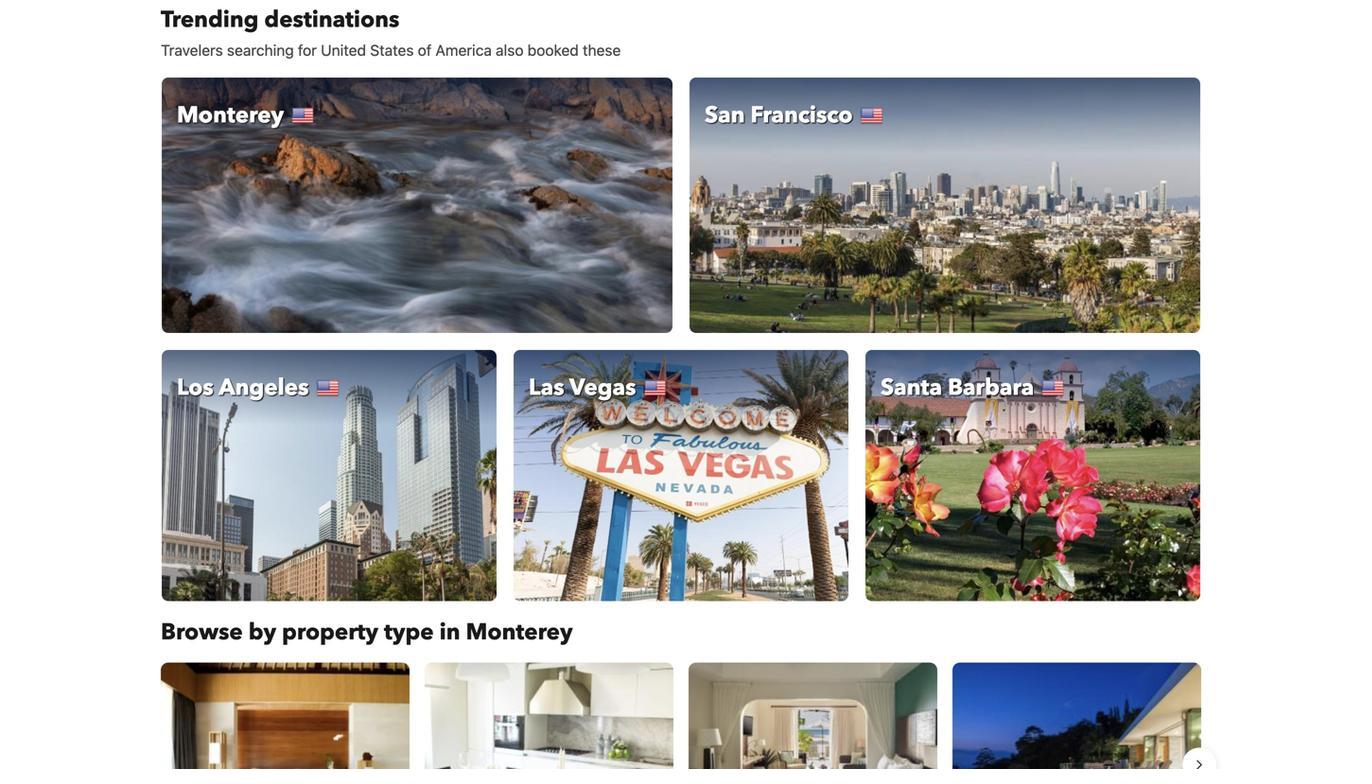 Task type: vqa. For each thing, say whether or not it's contained in the screenshot.
Browse
yes



Task type: locate. For each thing, give the bounding box(es) containing it.
francisco
[[751, 100, 853, 131]]

region
[[146, 655, 1217, 769]]

trending
[[161, 4, 259, 35]]

monterey down searching
[[177, 100, 284, 131]]

0 horizontal spatial monterey
[[177, 100, 284, 131]]

las vegas
[[529, 372, 636, 403]]

santa barbara
[[881, 372, 1034, 403]]

santa barbara link
[[865, 349, 1201, 602]]

type
[[384, 617, 434, 648]]

san francisco
[[705, 100, 853, 131]]

monterey right in
[[466, 617, 573, 648]]

1 vertical spatial monterey
[[466, 617, 573, 648]]

monterey link
[[161, 77, 674, 334]]

property
[[282, 617, 378, 648]]

states
[[370, 41, 414, 59]]

monterey
[[177, 100, 284, 131], [466, 617, 573, 648]]



Task type: describe. For each thing, give the bounding box(es) containing it.
of
[[418, 41, 432, 59]]

angeles
[[219, 372, 309, 403]]

vegas
[[570, 372, 636, 403]]

united
[[321, 41, 366, 59]]

los
[[177, 372, 214, 403]]

these
[[583, 41, 621, 59]]

trending destinations travelers searching for united states of america also booked these
[[161, 4, 621, 59]]

las
[[529, 372, 564, 403]]

los angeles
[[177, 372, 309, 403]]

1 horizontal spatial monterey
[[466, 617, 573, 648]]

travelers
[[161, 41, 223, 59]]

san
[[705, 100, 745, 131]]

las vegas link
[[513, 349, 850, 602]]

for
[[298, 41, 317, 59]]

in
[[440, 617, 460, 648]]

by
[[249, 617, 276, 648]]

booked
[[528, 41, 579, 59]]

santa
[[881, 372, 942, 403]]

barbara
[[948, 372, 1034, 403]]

los angeles link
[[161, 349, 498, 602]]

browse
[[161, 617, 243, 648]]

browse by property type in monterey
[[161, 617, 573, 648]]

san francisco link
[[689, 77, 1201, 334]]

searching
[[227, 41, 294, 59]]

america
[[436, 41, 492, 59]]

0 vertical spatial monterey
[[177, 100, 284, 131]]

also
[[496, 41, 524, 59]]

destinations
[[264, 4, 400, 35]]



